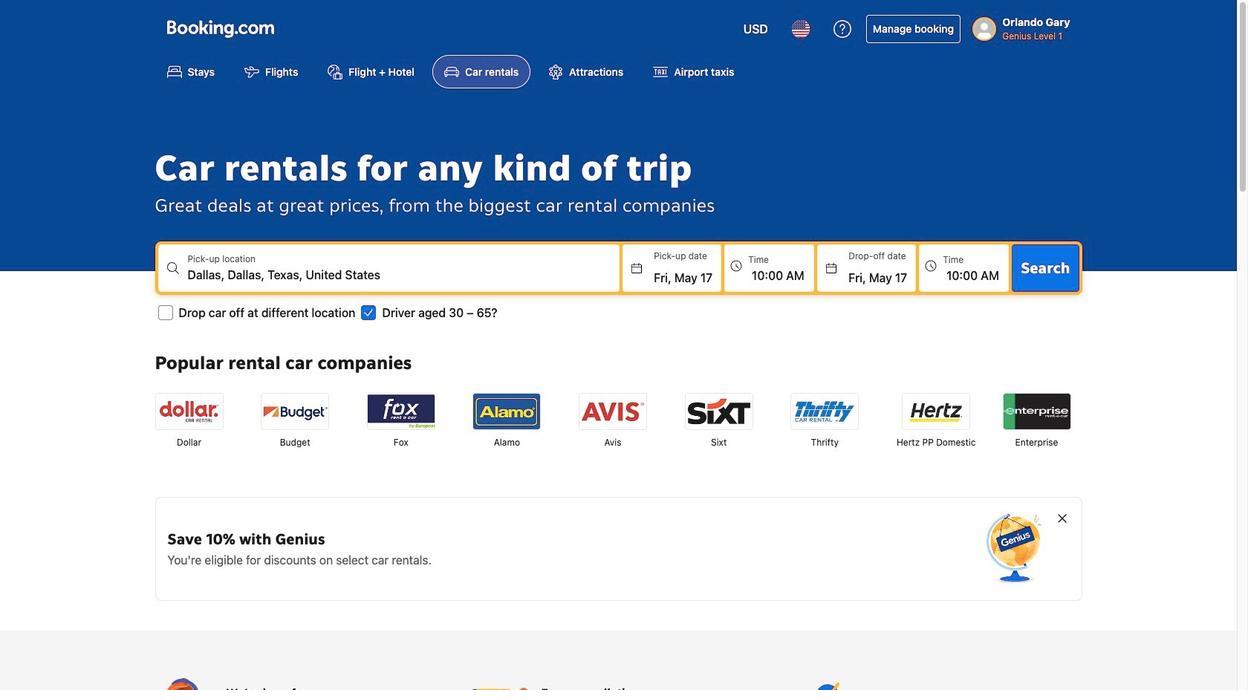 Task type: locate. For each thing, give the bounding box(es) containing it.
alamo logo image
[[474, 394, 541, 430]]

free cancellation image
[[470, 679, 530, 690]]

Pick-up location field
[[188, 266, 620, 284]]

fox logo image
[[368, 394, 435, 430]]

enterprise logo image
[[1004, 394, 1071, 430]]

dollar logo image
[[156, 394, 223, 430]]

thrifty logo image
[[792, 394, 859, 430]]



Task type: describe. For each thing, give the bounding box(es) containing it.
budget logo image
[[262, 394, 329, 430]]

we're here for you image
[[155, 679, 214, 690]]

5 million+ reviews image
[[785, 679, 845, 690]]

avis logo image
[[580, 394, 647, 430]]

hertz pp domestic logo image
[[903, 394, 970, 430]]

booking.com online hotel reservations image
[[167, 20, 274, 38]]

sixt logo image
[[686, 394, 753, 430]]



Task type: vqa. For each thing, say whether or not it's contained in the screenshot.
Exceptional element
no



